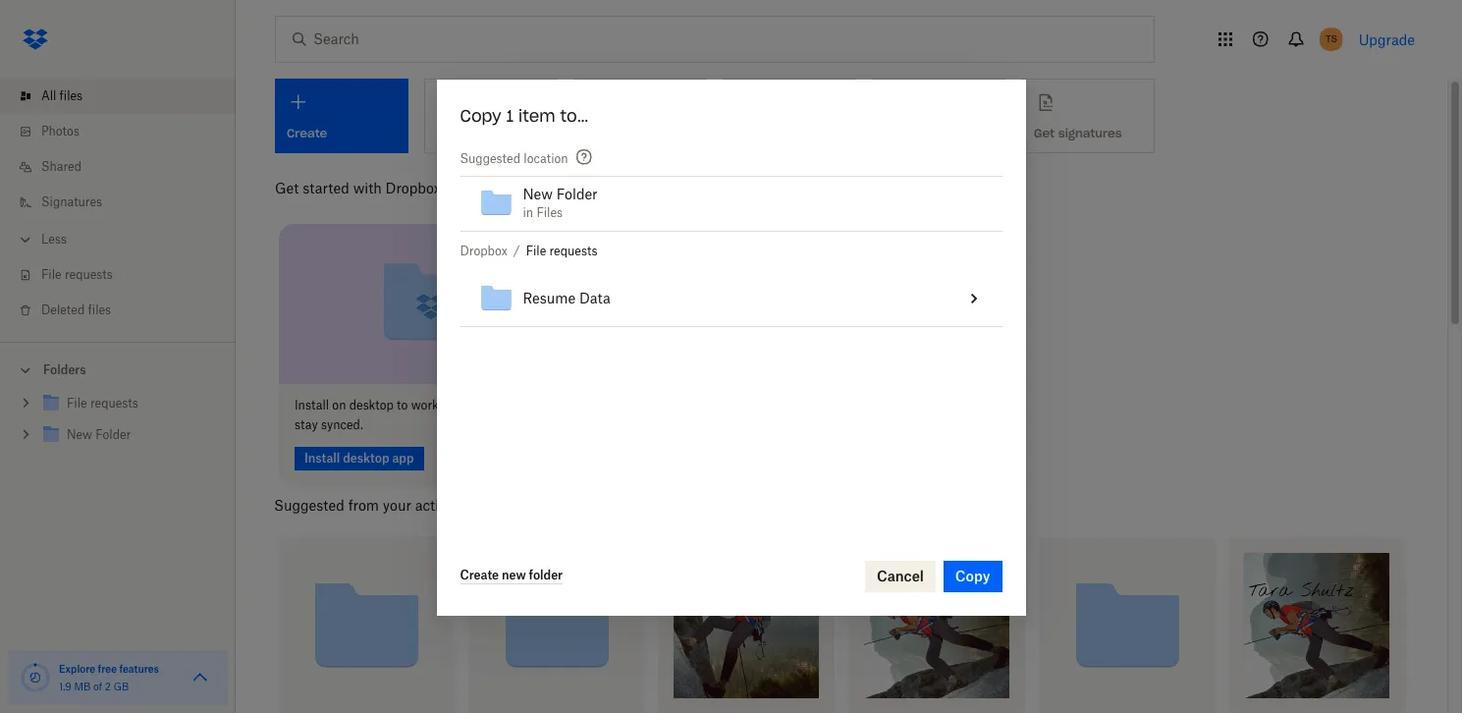 Task type: locate. For each thing, give the bounding box(es) containing it.
file
[[526, 243, 547, 258], [41, 267, 62, 282]]

1 horizontal spatial on
[[442, 397, 456, 412]]

upgrade link
[[1360, 31, 1416, 48]]

less image
[[16, 230, 35, 250]]

copy left 1
[[460, 106, 502, 125]]

cell
[[915, 271, 947, 327], [947, 271, 1003, 327]]

folders button
[[0, 355, 236, 384]]

1 vertical spatial requests
[[65, 267, 113, 282]]

requests inside file requests link
[[65, 267, 113, 282]]

gb
[[114, 681, 129, 693]]

files left offline
[[459, 397, 482, 412]]

dropbox right with
[[386, 180, 441, 197]]

0 horizontal spatial file
[[41, 267, 62, 282]]

files
[[537, 205, 563, 220]]

2 horizontal spatial files
[[459, 397, 482, 412]]

deleted files
[[41, 303, 111, 317]]

files inside list item
[[60, 88, 83, 103]]

files
[[60, 88, 83, 103], [88, 303, 111, 317], [459, 397, 482, 412]]

suggested inside copy 1 item to… "dialog"
[[460, 151, 521, 166]]

all files list item
[[0, 79, 236, 114]]

0 horizontal spatial files
[[60, 88, 83, 103]]

copy inside button
[[956, 568, 991, 584]]

file right / on the top of the page
[[526, 243, 547, 258]]

copy right cancel
[[956, 568, 991, 584]]

deleted
[[41, 303, 85, 317]]

0 vertical spatial file
[[526, 243, 547, 258]]

file down less
[[41, 267, 62, 282]]

features
[[119, 663, 159, 675]]

in files link
[[523, 205, 563, 220]]

shared link
[[16, 149, 236, 185]]

1 horizontal spatial requests
[[550, 243, 598, 258]]

file inside copy 1 item to… "dialog"
[[526, 243, 547, 258]]

0 horizontal spatial copy
[[460, 106, 502, 125]]

2 cell from the left
[[947, 271, 1003, 327]]

1 horizontal spatial files
[[88, 303, 111, 317]]

create new folder button
[[460, 568, 563, 584]]

0 vertical spatial suggested
[[460, 151, 521, 166]]

0 horizontal spatial requests
[[65, 267, 113, 282]]

1 horizontal spatial file
[[526, 243, 547, 258]]

1 horizontal spatial dropbox
[[460, 243, 508, 258]]

all
[[41, 88, 56, 103]]

location
[[524, 151, 569, 166]]

0 horizontal spatial dropbox
[[386, 180, 441, 197]]

1 horizontal spatial suggested
[[460, 151, 521, 166]]

create new folder
[[460, 568, 563, 583]]

0 vertical spatial copy
[[460, 106, 502, 125]]

suggested
[[460, 151, 521, 166], [274, 497, 345, 513]]

photos link
[[16, 114, 236, 149]]

list
[[0, 67, 236, 342]]

copy 1 item to…
[[460, 106, 589, 125]]

suggested down 1
[[460, 151, 521, 166]]

requests up deleted files
[[65, 267, 113, 282]]

1 vertical spatial copy
[[956, 568, 991, 584]]

copy
[[460, 106, 502, 125], [956, 568, 991, 584]]

on right work
[[442, 397, 456, 412]]

suggested for suggested from your activity
[[274, 497, 345, 513]]

1 cell from the left
[[915, 271, 947, 327]]

all files link
[[16, 79, 236, 114]]

0 horizontal spatial suggested
[[274, 497, 345, 513]]

with
[[353, 180, 382, 197]]

install
[[295, 397, 329, 412]]

1 vertical spatial dropbox
[[460, 243, 508, 258]]

explore
[[59, 663, 95, 675]]

0 vertical spatial dropbox
[[386, 180, 441, 197]]

folder
[[557, 186, 598, 202]]

1 vertical spatial files
[[88, 303, 111, 317]]

files right all
[[60, 88, 83, 103]]

2 vertical spatial files
[[459, 397, 482, 412]]

1 vertical spatial suggested
[[274, 497, 345, 513]]

suggested location
[[460, 151, 569, 166]]

folder
[[529, 568, 563, 583]]

0 vertical spatial requests
[[550, 243, 598, 258]]

list containing all files
[[0, 67, 236, 342]]

None field
[[0, 0, 151, 22]]

resume data
[[523, 289, 611, 306]]

1 vertical spatial file
[[41, 267, 62, 282]]

1 on from the left
[[332, 397, 346, 412]]

/
[[514, 243, 520, 258]]

dropbox inside copy 1 item to… "dialog"
[[460, 243, 508, 258]]

dropbox
[[386, 180, 441, 197], [460, 243, 508, 258]]

on up synced.
[[332, 397, 346, 412]]

resume data row
[[460, 271, 1003, 327]]

copy for copy 1 item to…
[[460, 106, 502, 125]]

suggested left from
[[274, 497, 345, 513]]

to…
[[561, 106, 589, 125]]

dropbox left / on the top of the page
[[460, 243, 508, 258]]

0 vertical spatial files
[[60, 88, 83, 103]]

shared
[[41, 159, 82, 174]]

resume
[[523, 289, 576, 306]]

group
[[0, 384, 236, 466]]

0 horizontal spatial on
[[332, 397, 346, 412]]

in
[[523, 205, 534, 220]]

create
[[460, 568, 499, 583]]

2 on from the left
[[442, 397, 456, 412]]

requests down files
[[550, 243, 598, 258]]

files right the deleted
[[88, 303, 111, 317]]

and
[[524, 397, 545, 412]]

data
[[580, 289, 611, 306]]

files inside install on desktop to work on files offline and stay synced.
[[459, 397, 482, 412]]

quota usage element
[[20, 662, 51, 694]]

cancel
[[877, 568, 924, 584]]

requests
[[550, 243, 598, 258], [65, 267, 113, 282]]

of
[[93, 681, 102, 693]]

on
[[332, 397, 346, 412], [442, 397, 456, 412]]

1 horizontal spatial copy
[[956, 568, 991, 584]]



Task type: vqa. For each thing, say whether or not it's contained in the screenshot.
'with'
yes



Task type: describe. For each thing, give the bounding box(es) containing it.
2
[[105, 681, 111, 693]]

cancel button
[[866, 561, 936, 592]]

explore free features 1.9 mb of 2 gb
[[59, 663, 159, 693]]

suggested from your activity
[[274, 497, 463, 513]]

item
[[519, 106, 556, 125]]

mb
[[74, 681, 91, 693]]

copy 1 item to… dialog
[[437, 79, 1026, 616]]

copy button
[[944, 561, 1003, 592]]

new folder in files
[[523, 186, 598, 220]]

to
[[397, 397, 408, 412]]

new
[[523, 186, 553, 202]]

file inside "list"
[[41, 267, 62, 282]]

desktop
[[349, 397, 394, 412]]

free
[[98, 663, 117, 675]]

file requests link
[[16, 257, 236, 293]]

1.9
[[59, 681, 71, 693]]

resume data table
[[460, 271, 1003, 327]]

requests inside copy 1 item to… "dialog"
[[550, 243, 598, 258]]

from
[[348, 497, 379, 513]]

activity
[[415, 497, 463, 513]]

all files
[[41, 88, 83, 103]]

file requests
[[41, 267, 113, 282]]

signatures
[[41, 195, 102, 209]]

photos
[[41, 124, 80, 139]]

install on desktop to work on files offline and stay synced.
[[295, 397, 545, 432]]

files for all files
[[60, 88, 83, 103]]

files for deleted files
[[88, 303, 111, 317]]

your
[[383, 497, 412, 513]]

work
[[411, 397, 439, 412]]

dropbox / file requests
[[460, 243, 598, 258]]

offline
[[486, 397, 521, 412]]

stay
[[295, 417, 318, 432]]

dropbox image
[[16, 20, 55, 59]]

synced.
[[321, 417, 363, 432]]

folders
[[43, 363, 86, 377]]

based on previous activity and file type image
[[572, 146, 596, 169]]

new
[[502, 568, 526, 583]]

signatures link
[[16, 185, 236, 220]]

get
[[275, 180, 299, 197]]

less
[[41, 232, 67, 247]]

get started with dropbox
[[275, 180, 441, 197]]

started
[[303, 180, 350, 197]]

suggested for suggested location
[[460, 151, 521, 166]]

dropbox link
[[460, 241, 508, 261]]

deleted files link
[[16, 293, 236, 328]]

template stateless image
[[963, 287, 986, 310]]

copy for copy
[[956, 568, 991, 584]]

upgrade
[[1360, 31, 1416, 48]]

1
[[507, 106, 514, 125]]



